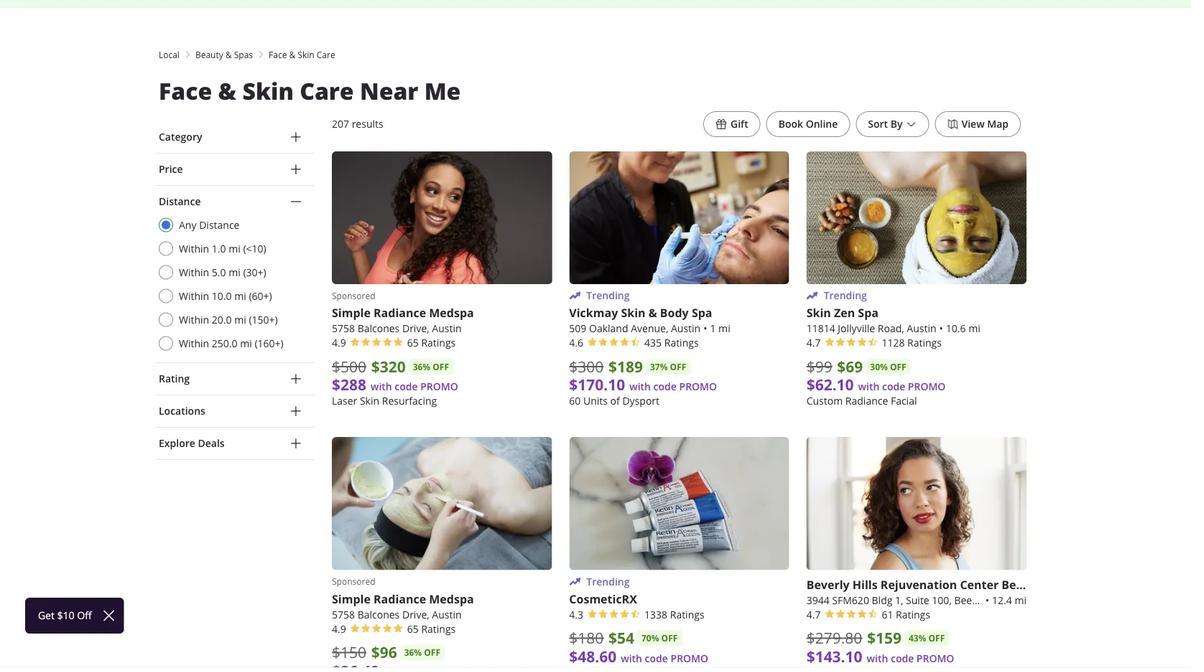 Task type: describe. For each thing, give the bounding box(es) containing it.
$500
[[332, 357, 366, 377]]

• 12.4 mi
[[985, 594, 1027, 607]]

4.6
[[569, 337, 583, 350]]

within 5.0 mi (30+)
[[179, 266, 266, 279]]

0 vertical spatial cave
[[1026, 577, 1054, 593]]

skin inside breadcrumbs element
[[298, 49, 314, 60]]

mi inside skin zen spa 11814 jollyville road, austin • 10.6 mi
[[968, 322, 980, 336]]

509
[[569, 322, 586, 336]]

sfm620
[[832, 594, 869, 607]]

book online
[[778, 117, 838, 131]]

trending for $69
[[824, 289, 867, 303]]

category
[[159, 130, 202, 144]]

zen
[[834, 305, 855, 321]]

2 horizontal spatial •
[[985, 594, 989, 607]]

70%
[[641, 633, 659, 645]]

ratings for $189
[[664, 337, 699, 350]]

4.7 for 61 ratings
[[806, 608, 821, 622]]

within 10.0 mi (60+)
[[179, 289, 272, 303]]

promo for $189
[[679, 381, 717, 394]]

207 results
[[332, 117, 383, 131]]

$320
[[371, 356, 406, 377]]

skin inside skin zen spa 11814 jollyville road, austin • 10.6 mi
[[806, 305, 831, 321]]

250.0
[[212, 337, 237, 350]]

ratings right 1338 on the right bottom of page
[[670, 608, 704, 622]]

$180 $54 70% off $48.60 with code promo
[[569, 628, 708, 667]]

$48.60
[[569, 646, 617, 667]]

61 ratings
[[882, 608, 930, 622]]

distance button
[[156, 186, 315, 218]]

facial
[[891, 395, 917, 408]]

207
[[332, 117, 349, 131]]

promo for $320
[[420, 380, 458, 394]]

$69
[[837, 356, 863, 377]]

vickmay skin & body spa 509 oakland avenue, austin • 1 mi
[[569, 305, 730, 336]]

by
[[891, 117, 903, 131]]

$288
[[332, 375, 366, 396]]

1128 ratings
[[882, 337, 942, 350]]

of
[[610, 395, 620, 408]]

$300
[[569, 357, 604, 377]]

$99 $69 30% off $62.10 with code promo custom radiance facial
[[806, 356, 946, 408]]

mi for within 250.0 mi (160+)
[[240, 337, 252, 350]]

trending for $189
[[586, 289, 630, 303]]

& for beauty & spas
[[225, 49, 232, 60]]

off for $159
[[928, 633, 945, 645]]

radiance for $320
[[374, 305, 426, 321]]

skin zen spa 11814 jollyville road, austin • 10.6 mi
[[806, 305, 980, 336]]

price
[[159, 163, 183, 176]]

code for $320
[[395, 380, 418, 394]]

ratings for $69
[[907, 337, 942, 350]]

$189
[[608, 356, 643, 377]]

within for within 5.0 mi (30+)
[[179, 266, 209, 279]]

36% for $96
[[404, 647, 422, 659]]

code for $159
[[891, 652, 914, 665]]

within 20.0 mi (150+)
[[179, 313, 278, 326]]

cosmeticrx
[[569, 591, 637, 607]]

off for $189
[[670, 361, 686, 373]]

$279.80
[[806, 628, 862, 649]]

$170.10
[[569, 375, 625, 396]]

(30+)
[[243, 266, 266, 279]]

view map
[[961, 117, 1009, 131]]

gift
[[731, 117, 748, 131]]

5758 for $320
[[332, 322, 355, 336]]

dysport
[[622, 395, 659, 408]]

jollyville
[[838, 322, 875, 336]]

oakland
[[589, 322, 628, 336]]

mi for within 5.0 mi (30+)
[[229, 266, 240, 279]]

$500 $320 36% off $288 with code promo laser skin resurfacing
[[332, 356, 458, 408]]

$300 $189 37% off $170.10 with code promo 60 units of dysport
[[569, 356, 717, 408]]

medspa for $96
[[429, 591, 474, 607]]

local link
[[159, 48, 180, 61]]

& for face & skin care
[[289, 49, 295, 60]]

$54
[[608, 628, 634, 649]]

center
[[960, 577, 999, 593]]

drive, for $96
[[402, 608, 429, 622]]

37%
[[650, 361, 668, 373]]

care for face & skin care near me
[[300, 75, 354, 107]]

with for $54
[[621, 652, 642, 665]]

care for face & skin care
[[317, 49, 335, 60]]

austin inside vickmay skin & body spa 509 oakland avenue, austin • 1 mi
[[671, 322, 701, 336]]

units
[[583, 395, 608, 408]]

any
[[179, 218, 196, 232]]

65 ratings for $320
[[407, 337, 456, 350]]

face & skin care near me
[[159, 75, 461, 107]]

4.7 for 1128 ratings
[[806, 337, 821, 350]]

beauty
[[195, 49, 223, 60]]

hills
[[853, 577, 878, 593]]

mi for within 20.0 mi (150+)
[[234, 313, 246, 326]]

book online button
[[766, 111, 850, 137]]

vickmay
[[569, 305, 618, 321]]

locations
[[159, 405, 205, 418]]

sort
[[868, 117, 888, 131]]

$180
[[569, 628, 604, 649]]

body
[[660, 305, 689, 321]]

100,
[[932, 594, 952, 607]]

1 vertical spatial bee
[[954, 594, 972, 607]]

distance inside list
[[199, 218, 240, 232]]

60
[[569, 395, 581, 408]]

me
[[424, 75, 461, 107]]

local
[[159, 49, 180, 60]]

road,
[[878, 322, 904, 336]]

rejuvenation
[[881, 577, 957, 593]]

promo for $69
[[908, 381, 946, 394]]

0 vertical spatial bee
[[1002, 577, 1023, 593]]

sponsored for $96
[[332, 576, 375, 588]]

off for $69
[[890, 361, 906, 373]]

any distance
[[179, 218, 240, 232]]

• inside vickmay skin & body spa 509 oakland avenue, austin • 1 mi
[[703, 322, 707, 336]]

near
[[360, 75, 418, 107]]

within for within 10.0 mi (60+)
[[179, 289, 209, 303]]

10.6
[[946, 322, 966, 336]]

breadcrumbs element
[[156, 48, 1035, 61]]

$150 $96 36% off
[[332, 642, 440, 663]]

balcones for $96
[[357, 608, 400, 622]]



Task type: vqa. For each thing, say whether or not it's contained in the screenshot.
70%
yes



Task type: locate. For each thing, give the bounding box(es) containing it.
435
[[644, 337, 662, 350]]

explore deals button
[[156, 428, 315, 460]]

off inside $300 $189 37% off $170.10 with code promo 60 units of dysport
[[670, 361, 686, 373]]

off
[[433, 361, 449, 373], [670, 361, 686, 373], [890, 361, 906, 373], [661, 633, 678, 645], [928, 633, 945, 645], [424, 647, 440, 659]]

suite
[[906, 594, 929, 607]]

promo inside $99 $69 30% off $62.10 with code promo custom radiance facial
[[908, 381, 946, 394]]

0 vertical spatial 65
[[407, 337, 419, 350]]

spa inside vickmay skin & body spa 509 oakland avenue, austin • 1 mi
[[692, 305, 712, 321]]

1 4.7 from the top
[[806, 337, 821, 350]]

1 drive, from the top
[[402, 322, 429, 336]]

sponsored simple radiance medspa 5758 balcones drive, austin for $96
[[332, 576, 474, 622]]

distance list
[[159, 218, 315, 351]]

with inside $500 $320 36% off $288 with code promo laser skin resurfacing
[[371, 380, 392, 394]]

face down local
[[159, 75, 212, 107]]

book
[[778, 117, 803, 131]]

balcones
[[357, 322, 400, 336], [357, 608, 400, 622]]

1 65 from the top
[[407, 337, 419, 350]]

0 vertical spatial care
[[317, 49, 335, 60]]

2 65 from the top
[[407, 623, 419, 636]]

face
[[269, 49, 287, 60], [159, 75, 212, 107]]

mi for within 10.0 mi (60+)
[[234, 289, 246, 303]]

balcones up $320
[[357, 322, 400, 336]]

promo down '435 ratings'
[[679, 381, 717, 394]]

4.9 up '$500'
[[332, 337, 346, 350]]

radiance down 30%
[[845, 395, 888, 408]]

36% right $96
[[404, 647, 422, 659]]

1 vertical spatial sponsored
[[332, 576, 375, 588]]

1.0
[[212, 242, 226, 255]]

4.3
[[569, 608, 583, 622]]

mi for within 1.0 mi (<10)
[[229, 242, 240, 255]]

off right $96
[[424, 647, 440, 659]]

$279.80 $159 43% off $143.10 with code promo
[[806, 628, 954, 667]]

ratings up the $150 $96 36% off
[[421, 623, 456, 636]]

4.7
[[806, 337, 821, 350], [806, 608, 821, 622]]

within 1.0 mi (<10)
[[179, 242, 266, 255]]

1 5758 from the top
[[332, 322, 355, 336]]

off inside $500 $320 36% off $288 with code promo laser skin resurfacing
[[433, 361, 449, 373]]

beverly hills rejuvenation center bee cave
[[806, 577, 1054, 593]]

code inside $500 $320 36% off $288 with code promo laser skin resurfacing
[[395, 380, 418, 394]]

ratings down 'suite'
[[896, 608, 930, 622]]

off right 37%
[[670, 361, 686, 373]]

within left 5.0
[[179, 266, 209, 279]]

(160+)
[[255, 337, 284, 350]]

face inside breadcrumbs element
[[269, 49, 287, 60]]

1 vertical spatial face
[[159, 75, 212, 107]]

off for $54
[[661, 633, 678, 645]]

4.9 up $150
[[332, 623, 346, 636]]

within left 250.0
[[179, 337, 209, 350]]

simple for $96
[[332, 591, 371, 607]]

$150
[[332, 643, 366, 663]]

• left 1
[[703, 322, 707, 336]]

radiance inside $99 $69 30% off $62.10 with code promo custom radiance facial
[[845, 395, 888, 408]]

promo up facial
[[908, 381, 946, 394]]

with inside $99 $69 30% off $62.10 with code promo custom radiance facial
[[858, 381, 879, 394]]

1128
[[882, 337, 905, 350]]

spa inside skin zen spa 11814 jollyville road, austin • 10.6 mi
[[858, 305, 878, 321]]

code inside $300 $189 37% off $170.10 with code promo 60 units of dysport
[[653, 381, 677, 394]]

off for $320
[[433, 361, 449, 373]]

bldg
[[872, 594, 892, 607]]

0 horizontal spatial face
[[159, 75, 212, 107]]

435 ratings
[[644, 337, 699, 350]]

0 vertical spatial radiance
[[374, 305, 426, 321]]

sort by button
[[856, 111, 929, 137]]

1 4.9 from the top
[[332, 337, 346, 350]]

sponsored for $320
[[332, 290, 375, 302]]

with inside $300 $189 37% off $170.10 with code promo 60 units of dysport
[[629, 381, 651, 394]]

skin up '11814'
[[806, 305, 831, 321]]

0 vertical spatial distance
[[159, 195, 201, 208]]

deals
[[198, 437, 225, 450]]

care up face & skin care near me
[[317, 49, 335, 60]]

1 vertical spatial 5758
[[332, 608, 355, 622]]

(150+)
[[249, 313, 278, 326]]

1338 ratings
[[644, 608, 704, 622]]

mi right 10.6
[[968, 322, 980, 336]]

promo
[[420, 380, 458, 394], [679, 381, 717, 394], [908, 381, 946, 394], [671, 652, 708, 665], [916, 652, 954, 665]]

65 for $320
[[407, 337, 419, 350]]

• inside skin zen spa 11814 jollyville road, austin • 10.6 mi
[[939, 322, 943, 336]]

0 vertical spatial 4.7
[[806, 337, 821, 350]]

2 vertical spatial radiance
[[374, 591, 426, 607]]

mi for • 12.4 mi
[[1015, 594, 1027, 607]]

within 250.0 mi (160+)
[[179, 337, 284, 350]]

beauty & spas
[[195, 49, 253, 60]]

$99
[[806, 357, 832, 377]]

online
[[806, 117, 838, 131]]

promo for $54
[[671, 652, 708, 665]]

4.9
[[332, 337, 346, 350], [332, 623, 346, 636]]

1 balcones from the top
[[357, 322, 400, 336]]

with down $320
[[371, 380, 392, 394]]

1 vertical spatial sponsored simple radiance medspa 5758 balcones drive, austin
[[332, 576, 474, 622]]

off inside the $150 $96 36% off
[[424, 647, 440, 659]]

10.0
[[212, 289, 232, 303]]

2 simple from the top
[[332, 591, 371, 607]]

skin down spas
[[242, 75, 294, 107]]

• left 12.4
[[985, 594, 989, 607]]

skin inside vickmay skin & body spa 509 oakland avenue, austin • 1 mi
[[621, 305, 645, 321]]

with down the $159
[[867, 652, 888, 665]]

category button
[[156, 121, 315, 153]]

radiance for $96
[[374, 591, 426, 607]]

face for face & skin care near me
[[159, 75, 212, 107]]

1 vertical spatial 65 ratings
[[407, 623, 456, 636]]

sponsored up '$500'
[[332, 290, 375, 302]]

1 sponsored from the top
[[332, 290, 375, 302]]

radiance up $320
[[374, 305, 426, 321]]

65
[[407, 337, 419, 350], [407, 623, 419, 636]]

distance up any
[[159, 195, 201, 208]]

sponsored up $150
[[332, 576, 375, 588]]

0 vertical spatial sponsored
[[332, 290, 375, 302]]

& up face & skin care near me
[[289, 49, 295, 60]]

face for face & skin care
[[269, 49, 287, 60]]

(<10)
[[243, 242, 266, 255]]

2 spa from the left
[[858, 305, 878, 321]]

promo inside $180 $54 70% off $48.60 with code promo
[[671, 652, 708, 665]]

ratings
[[421, 337, 456, 350], [664, 337, 699, 350], [907, 337, 942, 350], [670, 608, 704, 622], [896, 608, 930, 622], [421, 623, 456, 636]]

promo up resurfacing in the bottom of the page
[[420, 380, 458, 394]]

2 medspa from the top
[[429, 591, 474, 607]]

with for $69
[[858, 381, 879, 394]]

4.7 down 3944 at right
[[806, 608, 821, 622]]

4.9 for $320
[[332, 337, 346, 350]]

3944
[[806, 594, 829, 607]]

custom
[[806, 395, 843, 408]]

spa up jollyville
[[858, 305, 878, 321]]

1 vertical spatial medspa
[[429, 591, 474, 607]]

36% inside $500 $320 36% off $288 with code promo laser skin resurfacing
[[413, 361, 430, 373]]

1 horizontal spatial spa
[[858, 305, 878, 321]]

65 up the $150 $96 36% off
[[407, 623, 419, 636]]

trending up vickmay
[[586, 289, 630, 303]]

bee up • 12.4 mi
[[1002, 577, 1023, 593]]

1 vertical spatial balcones
[[357, 608, 400, 622]]

off right 70%
[[661, 633, 678, 645]]

explore deals
[[159, 437, 225, 450]]

within left "10.0"
[[179, 289, 209, 303]]

2 drive, from the top
[[402, 608, 429, 622]]

5758 for $96
[[332, 608, 355, 622]]

spa up 1
[[692, 305, 712, 321]]

simple up $150
[[332, 591, 371, 607]]

2 65 ratings from the top
[[407, 623, 456, 636]]

4.7 down '11814'
[[806, 337, 821, 350]]

(60+)
[[249, 289, 272, 303]]

drive, up $320
[[402, 322, 429, 336]]

2 5758 from the top
[[332, 608, 355, 622]]

1 vertical spatial 4.7
[[806, 608, 821, 622]]

price button
[[156, 154, 315, 185]]

code for $69
[[882, 381, 905, 394]]

0 vertical spatial sponsored simple radiance medspa 5758 balcones drive, austin
[[332, 290, 474, 336]]

promo down 1338 ratings
[[671, 652, 708, 665]]

0 vertical spatial simple
[[332, 305, 371, 321]]

& for face & skin care near me
[[218, 75, 236, 107]]

medspa
[[429, 305, 474, 321], [429, 591, 474, 607]]

off right 43% on the right
[[928, 633, 945, 645]]

cave up • 12.4 mi
[[1026, 577, 1054, 593]]

mi inside vickmay skin & body spa 509 oakland avenue, austin • 1 mi
[[718, 322, 730, 336]]

65 ratings up the $150 $96 36% off
[[407, 623, 456, 636]]

trending up zen
[[824, 289, 867, 303]]

simple for $320
[[332, 305, 371, 321]]

radiance up the $150 $96 36% off
[[374, 591, 426, 607]]

code inside $99 $69 30% off $62.10 with code promo custom radiance facial
[[882, 381, 905, 394]]

0 vertical spatial 65 ratings
[[407, 337, 456, 350]]

bee right '100,'
[[954, 594, 972, 607]]

0 vertical spatial 4.9
[[332, 337, 346, 350]]

1 65 ratings from the top
[[407, 337, 456, 350]]

43%
[[909, 633, 926, 645]]

off right 30%
[[890, 361, 906, 373]]

distance up 1.0 on the top left
[[199, 218, 240, 232]]

36% inside the $150 $96 36% off
[[404, 647, 422, 659]]

1 vertical spatial distance
[[199, 218, 240, 232]]

2 balcones from the top
[[357, 608, 400, 622]]

rating button
[[156, 363, 315, 395]]

with up 'dysport'
[[629, 381, 651, 394]]

65 up $500 $320 36% off $288 with code promo laser skin resurfacing
[[407, 337, 419, 350]]

1 vertical spatial 36%
[[404, 647, 422, 659]]

care inside breadcrumbs element
[[317, 49, 335, 60]]

ratings for $320
[[421, 337, 456, 350]]

face right spas
[[269, 49, 287, 60]]

code inside $279.80 $159 43% off $143.10 with code promo
[[891, 652, 914, 665]]

5758
[[332, 322, 355, 336], [332, 608, 355, 622]]

with for $159
[[867, 652, 888, 665]]

distance inside dropdown button
[[159, 195, 201, 208]]

$62.10
[[806, 375, 854, 396]]

balcones for $320
[[357, 322, 400, 336]]

mi right "10.0"
[[234, 289, 246, 303]]

•
[[703, 322, 707, 336], [939, 322, 943, 336], [985, 594, 989, 607]]

3944 sfm620 bldg 1, suite 100, bee cave
[[806, 594, 997, 607]]

mi right 12.4
[[1015, 594, 1027, 607]]

1 vertical spatial care
[[300, 75, 354, 107]]

0 vertical spatial 36%
[[413, 361, 430, 373]]

results
[[352, 117, 383, 131]]

code for $189
[[653, 381, 677, 394]]

mi right 250.0
[[240, 337, 252, 350]]

locations button
[[156, 396, 315, 427]]

1 horizontal spatial face
[[269, 49, 287, 60]]

face & skin care
[[269, 49, 335, 60]]

mi right 1.0 on the top left
[[229, 242, 240, 255]]

code up facial
[[882, 381, 905, 394]]

1 sponsored simple radiance medspa 5758 balcones drive, austin from the top
[[332, 290, 474, 336]]

balcones up $96
[[357, 608, 400, 622]]

& up avenue,
[[648, 305, 657, 321]]

0 vertical spatial face
[[269, 49, 287, 60]]

trending up cosmeticrx
[[586, 575, 630, 589]]

within for within 1.0 mi (<10)
[[179, 242, 209, 255]]

off inside $279.80 $159 43% off $143.10 with code promo
[[928, 633, 945, 645]]

off inside $99 $69 30% off $62.10 with code promo custom radiance facial
[[890, 361, 906, 373]]

1 horizontal spatial •
[[939, 322, 943, 336]]

within for within 250.0 mi (160+)
[[179, 337, 209, 350]]

gift button
[[703, 111, 760, 137]]

code inside $180 $54 70% off $48.60 with code promo
[[645, 652, 668, 665]]

sponsored simple radiance medspa 5758 balcones drive, austin up the $150 $96 36% off
[[332, 576, 474, 622]]

& down beauty & spas link
[[218, 75, 236, 107]]

1 horizontal spatial bee
[[1002, 577, 1023, 593]]

mi right 1
[[718, 322, 730, 336]]

within for within 20.0 mi (150+)
[[179, 313, 209, 326]]

ratings up $500 $320 36% off $288 with code promo laser skin resurfacing
[[421, 337, 456, 350]]

36% for $320
[[413, 361, 430, 373]]

1,
[[895, 594, 903, 607]]

bee
[[1002, 577, 1023, 593], [954, 594, 972, 607]]

1 vertical spatial cave
[[975, 594, 997, 607]]

skin right laser
[[360, 395, 379, 408]]

1338
[[644, 608, 667, 622]]

1 horizontal spatial cave
[[1026, 577, 1054, 593]]

within left 20.0
[[179, 313, 209, 326]]

code up resurfacing in the bottom of the page
[[395, 380, 418, 394]]

mi
[[229, 242, 240, 255], [229, 266, 240, 279], [234, 289, 246, 303], [234, 313, 246, 326], [718, 322, 730, 336], [968, 322, 980, 336], [240, 337, 252, 350], [1015, 594, 1027, 607]]

ratings right the 435
[[664, 337, 699, 350]]

0 vertical spatial 5758
[[332, 322, 355, 336]]

1 vertical spatial 4.9
[[332, 623, 346, 636]]

with for $189
[[629, 381, 651, 394]]

with for $320
[[371, 380, 392, 394]]

laser
[[332, 395, 357, 408]]

2 4.9 from the top
[[332, 623, 346, 636]]

off inside $180 $54 70% off $48.60 with code promo
[[661, 633, 678, 645]]

view
[[961, 117, 985, 131]]

mi right 20.0
[[234, 313, 246, 326]]

4 within from the top
[[179, 313, 209, 326]]

sponsored simple radiance medspa 5758 balcones drive, austin for $320
[[332, 290, 474, 336]]

with down $54
[[621, 652, 642, 665]]

promo for $159
[[916, 652, 954, 665]]

&
[[225, 49, 232, 60], [289, 49, 295, 60], [218, 75, 236, 107], [648, 305, 657, 321]]

code
[[395, 380, 418, 394], [653, 381, 677, 394], [882, 381, 905, 394], [645, 652, 668, 665], [891, 652, 914, 665]]

65 ratings up $500 $320 36% off $288 with code promo laser skin resurfacing
[[407, 337, 456, 350]]

5758 up '$500'
[[332, 322, 355, 336]]

medspa for $320
[[429, 305, 474, 321]]

skin up face & skin care near me
[[298, 49, 314, 60]]

with down 30%
[[858, 381, 879, 394]]

code down 43% on the right
[[891, 652, 914, 665]]

0 horizontal spatial bee
[[954, 594, 972, 607]]

skin inside $500 $320 36% off $288 with code promo laser skin resurfacing
[[360, 395, 379, 408]]

1 vertical spatial drive,
[[402, 608, 429, 622]]

code for $54
[[645, 652, 668, 665]]

care up 207
[[300, 75, 354, 107]]

austin
[[432, 322, 462, 336], [671, 322, 701, 336], [907, 322, 936, 336], [432, 608, 462, 622]]

1 medspa from the top
[[429, 305, 474, 321]]

simple up '$500'
[[332, 305, 371, 321]]

sponsored simple radiance medspa 5758 balcones drive, austin
[[332, 290, 474, 336], [332, 576, 474, 622]]

0 horizontal spatial •
[[703, 322, 707, 336]]

promo inside $500 $320 36% off $288 with code promo laser skin resurfacing
[[420, 380, 458, 394]]

promo down 43% on the right
[[916, 652, 954, 665]]

3 within from the top
[[179, 289, 209, 303]]

with inside $279.80 $159 43% off $143.10 with code promo
[[867, 652, 888, 665]]

& inside vickmay skin & body spa 509 oakland avenue, austin • 1 mi
[[648, 305, 657, 321]]

ratings right 1128
[[907, 337, 942, 350]]

1 simple from the top
[[332, 305, 371, 321]]

promo inside $300 $189 37% off $170.10 with code promo 60 units of dysport
[[679, 381, 717, 394]]

1 vertical spatial 65
[[407, 623, 419, 636]]

0 vertical spatial medspa
[[429, 305, 474, 321]]

5 within from the top
[[179, 337, 209, 350]]

4.9 for $96
[[332, 623, 346, 636]]

2 within from the top
[[179, 266, 209, 279]]

1 spa from the left
[[692, 305, 712, 321]]

1 vertical spatial simple
[[332, 591, 371, 607]]

65 ratings for $96
[[407, 623, 456, 636]]

off up resurfacing in the bottom of the page
[[433, 361, 449, 373]]

cave
[[1026, 577, 1054, 593], [975, 594, 997, 607]]

0 horizontal spatial cave
[[975, 594, 997, 607]]

distance
[[159, 195, 201, 208], [199, 218, 240, 232]]

map
[[987, 117, 1009, 131]]

ratings for $96
[[421, 623, 456, 636]]

explore
[[159, 437, 195, 450]]

sponsored simple radiance medspa 5758 balcones drive, austin up $320
[[332, 290, 474, 336]]

0 horizontal spatial spa
[[692, 305, 712, 321]]

2 sponsored from the top
[[332, 576, 375, 588]]

0 vertical spatial drive,
[[402, 322, 429, 336]]

• left 10.6
[[939, 322, 943, 336]]

drive, up the $150 $96 36% off
[[402, 608, 429, 622]]

view map button
[[935, 111, 1021, 137]]

0 vertical spatial balcones
[[357, 322, 400, 336]]

5.0
[[212, 266, 226, 279]]

code down 37%
[[653, 381, 677, 394]]

skin up avenue,
[[621, 305, 645, 321]]

1 within from the top
[[179, 242, 209, 255]]

1 vertical spatial radiance
[[845, 395, 888, 408]]

5758 up $150
[[332, 608, 355, 622]]

spas
[[234, 49, 253, 60]]

$159
[[867, 628, 901, 649]]

& left spas
[[225, 49, 232, 60]]

radiance
[[374, 305, 426, 321], [845, 395, 888, 408], [374, 591, 426, 607]]

cave down center
[[975, 594, 997, 607]]

$143.10
[[806, 646, 862, 667]]

36%
[[413, 361, 430, 373], [404, 647, 422, 659]]

code down 70%
[[645, 652, 668, 665]]

36% right $320
[[413, 361, 430, 373]]

mi right 5.0
[[229, 266, 240, 279]]

within down any
[[179, 242, 209, 255]]

with inside $180 $54 70% off $48.60 with code promo
[[621, 652, 642, 665]]

promo inside $279.80 $159 43% off $143.10 with code promo
[[916, 652, 954, 665]]

2 sponsored simple radiance medspa 5758 balcones drive, austin from the top
[[332, 576, 474, 622]]

30%
[[870, 361, 888, 373]]

2 4.7 from the top
[[806, 608, 821, 622]]

austin inside skin zen spa 11814 jollyville road, austin • 10.6 mi
[[907, 322, 936, 336]]

drive, for $320
[[402, 322, 429, 336]]

65 for $96
[[407, 623, 419, 636]]



